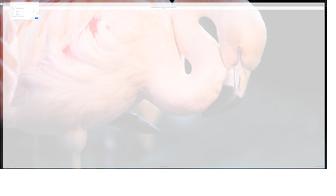 Task type: describe. For each thing, give the bounding box(es) containing it.
breeze for dreamy breeze
[[6, 88, 8, 88]]

fun link
[[3, 118, 4, 119]]

aurora for aurora whispers
[[3, 38, 5, 39]]

later
[[3, 158, 5, 159]]

harmony for harmony link
[[3, 142, 6, 143]]

aurora for aurora solace
[[3, 36, 5, 37]]

chats
[[28, 20, 30, 21]]

aurora breeze
[[3, 31, 8, 32]]

cascade
[[3, 59, 6, 60]]

2 your from the left
[[206, 9, 208, 10]]

Doesn't have text field
[[20, 12, 48, 13]]

check in
[[3, 60, 6, 61]]

ocean
[[6, 76, 8, 77]]

dazzle tranquil
[[3, 70, 8, 71]]

tranquil for blissful tranquil
[[6, 47, 8, 48]]

euphoria for euphoria link
[[3, 104, 6, 104]]

glimmer for glimmer link
[[3, 124, 6, 125]]

buy this link
[[3, 55, 6, 56]]

lullaby dazzle
[[3, 166, 8, 167]]

bliss for bliss link
[[3, 43, 5, 44]]

don't
[[24, 20, 26, 21]]

calm
[[3, 57, 5, 58]]

eerew link
[[3, 89, 5, 90]]

glimmer link
[[3, 124, 6, 125]]

aurora up moonbeam
[[6, 62, 8, 63]]

aurora breze link
[[3, 33, 7, 34]]

1 day
[[20, 16, 22, 17]]

jubilant for jubilant link
[[3, 153, 6, 154]]

Size value text field
[[34, 14, 41, 15]]

blissful for blissful tranquil
[[3, 47, 5, 48]]

1 vertical spatial cherish
[[6, 97, 8, 98]]

messages
[[190, 9, 194, 10]]

euphoria bubbles
[[3, 105, 9, 106]]

aurora link
[[3, 30, 5, 31]]

bradley link
[[3, 51, 6, 52]]

1 day option
[[20, 16, 32, 17]]

data for demographic data
[[8, 78, 10, 79]]

follow up link
[[3, 116, 6, 117]]

cozy moonbeam
[[3, 63, 9, 64]]

breeze link
[[3, 52, 5, 53]]

have
[[17, 12, 18, 13]]

whispers for aurora whispers
[[5, 38, 8, 39]]

delight harmony link
[[3, 75, 9, 76]]

whispers for enigma whispers
[[6, 100, 9, 101]]

donut
[[3, 84, 5, 85]]

harmony meadow
[[3, 147, 9, 148]]

starred link
[[3, 9, 6, 10]]

velvet
[[6, 155, 8, 156]]

delicious
[[3, 71, 6, 72]]

lullaby for lullaby jubilant
[[3, 168, 5, 169]]

2 vertical spatial crystalline
[[6, 99, 9, 100]]

follow up
[[3, 116, 6, 117]]

euphoria for euphoria glimmer
[[3, 107, 6, 108]]

words
[[17, 10, 19, 11]]

lullaby for lullaby dazzle
[[3, 166, 5, 167]]

bubbles for aurora bubbles
[[6, 35, 8, 36]]

delight for delight ocean
[[3, 76, 5, 77]]

size list box
[[32, 14, 33, 15]]

1 horizontal spatial jubilee
[[6, 128, 8, 128]]

breze
[[6, 33, 7, 34]]

aurora for aurora link
[[3, 30, 5, 31]]

dreamy breeze
[[3, 88, 8, 88]]

search
[[208, 9, 210, 10]]

delight ocean link
[[3, 76, 8, 77]]

glimmer for glimmer giggles
[[3, 126, 6, 127]]

matched
[[194, 9, 197, 10]]

up
[[5, 116, 6, 117]]

navigation containing inbox
[[0, 3, 12, 170]]

1 vertical spatial attachment
[[17, 20, 21, 21]]

harmony link
[[3, 142, 6, 143]]

grace sparkle
[[3, 137, 8, 138]]

dreamy link
[[3, 86, 6, 87]]

no
[[189, 9, 190, 10]]

harmony bliss link
[[3, 144, 8, 144]]

aurora for aurora breze
[[3, 33, 5, 34]]

date
[[14, 16, 16, 17]]

trash".
[[218, 9, 221, 10]]

lullaby for lullaby
[[3, 164, 5, 165]]

finish
[[3, 113, 5, 114]]

awe
[[3, 39, 5, 40]]

1 & from the left
[[215, 9, 216, 10]]

garbage
[[3, 121, 6, 122]]

"mail
[[213, 9, 215, 10]]

dreamy for dreamy breeze
[[3, 88, 6, 88]]

aurora breeze link
[[3, 31, 8, 32]]

1 vertical spatial bubbles
[[3, 54, 6, 55]]

mirage
[[6, 59, 8, 60]]

big
[[3, 41, 4, 42]]

has inside button
[[6, 4, 7, 5]]

bliss link
[[3, 43, 5, 44]]

lush for bliss lush
[[5, 44, 6, 45]]

refresh image
[[7, 7, 8, 8]]

glimmer for glimmer jubilee
[[3, 128, 6, 128]]

cascade mirage link
[[3, 59, 8, 60]]

aurora for aurora bubbles
[[3, 35, 5, 36]]

has the words
[[14, 10, 19, 11]]

amazing link
[[3, 25, 6, 26]]

size operator image
[[32, 14, 33, 15]]

looked
[[3, 161, 6, 162]]

don't include chats
[[24, 20, 30, 21]]

2 & from the left
[[218, 9, 218, 10]]

you
[[201, 9, 202, 10]]

glimmer giggles
[[3, 126, 8, 127]]

at
[[6, 161, 6, 162]]

in
[[213, 9, 213, 10]]

enigma for enigma whispers
[[3, 100, 6, 101]]

ethereal
[[3, 102, 6, 103]]

lost item
[[3, 163, 6, 164]]

calm link
[[3, 57, 5, 58]]

demographic data
[[3, 78, 10, 79]]

aurora breze
[[3, 33, 7, 34]]

1 vertical spatial has attachment
[[16, 20, 21, 21]]

1 your from the left
[[197, 9, 198, 10]]

enigma for enigma crystalline
[[3, 99, 6, 100]]

harmony glisten
[[3, 145, 8, 146]]

inbox link
[[3, 8, 5, 8]]

enigma whispers link
[[3, 100, 9, 101]]

Has the words text field
[[20, 10, 48, 11]]

snoozed
[[3, 11, 6, 12]]

funday
[[3, 120, 6, 120]]

search.
[[198, 9, 201, 10]]

in
[[5, 60, 6, 61]]

dewdrop for dewdrop dazzle
[[3, 83, 6, 84]]

fail
[[3, 108, 4, 109]]

euphoria glimmer link
[[3, 107, 9, 108]]

cherish aurora
[[3, 62, 8, 63]]

breeze for aurora breeze
[[6, 31, 8, 32]]

to inside navigation
[[7, 27, 8, 27]]

harmony for harmony meadow
[[3, 147, 6, 148]]

euphoria for euphoria bubbles
[[3, 105, 6, 106]]

0 vertical spatial cherish
[[3, 62, 6, 63]]

yt link
[[3, 28, 4, 29]]

elixir aurora link
[[3, 92, 7, 93]]

delight harmony
[[3, 75, 9, 76]]

serene
[[6, 46, 8, 47]]



Task type: vqa. For each thing, say whether or not it's contained in the screenshot.
Bubbles for Euphoria Bubbles
yes



Task type: locate. For each thing, give the bounding box(es) containing it.
delicious food link
[[3, 71, 8, 72]]

blissful serene link
[[3, 46, 8, 47]]

to left review
[[7, 27, 8, 27]]

lush right joyful
[[5, 152, 7, 152]]

1 vertical spatial crystalline
[[3, 67, 7, 68]]

elixir down eerew link
[[3, 91, 5, 92]]

3 enigma from the top
[[3, 99, 6, 100]]

2 vertical spatial delight
[[3, 76, 5, 77]]

blissful up blossom link
[[3, 47, 5, 48]]

1 horizontal spatial attachment
[[17, 20, 21, 21]]

to left look
[[210, 9, 211, 10]]

aurora up enchanted
[[5, 92, 7, 93]]

bubbles up buy this
[[3, 54, 6, 55]]

dreamy down dreamy "link"
[[3, 88, 6, 88]]

2 vertical spatial euphoria
[[3, 107, 6, 108]]

sent link
[[3, 12, 5, 13]]

delight up demographic
[[3, 76, 5, 77]]

jubilant for jubilant velvet
[[3, 155, 6, 156]]

within
[[16, 16, 18, 17]]

funday link
[[3, 120, 6, 120]]

whispers down solace
[[5, 38, 8, 39]]

2 dewdrop from the top
[[3, 83, 6, 84]]

dewdrop dazzle link
[[3, 83, 8, 84]]

jubilee down giggles
[[6, 128, 8, 128]]

awe link
[[3, 39, 5, 40]]

bliss
[[3, 43, 5, 44], [3, 44, 5, 45], [6, 144, 8, 144]]

euphoria down ethereal
[[3, 104, 6, 104]]

glimmer down euphoria bubbles
[[6, 107, 9, 108]]

1 horizontal spatial cherish
[[6, 97, 8, 98]]

search mail image
[[13, 1, 15, 3]]

tranquil for dazzle tranquil
[[5, 70, 8, 71]]

0 vertical spatial data
[[4, 41, 6, 42]]

delight link
[[3, 73, 5, 74]]

bliss down 'big'
[[3, 43, 5, 44]]

glisten up meadow
[[6, 145, 8, 146]]

bubbles for euphoria bubbles
[[6, 105, 9, 106]]

enchanted link
[[3, 94, 7, 95]]

enigma link
[[3, 96, 6, 96]]

2 lullaby from the top
[[3, 166, 5, 167]]

0 vertical spatial elixir
[[3, 91, 5, 92]]

1 vertical spatial elixir
[[3, 92, 5, 93]]

data right 'big'
[[4, 41, 6, 42]]

harmony down halloween
[[3, 142, 6, 143]]

harmony up haven link
[[3, 147, 6, 148]]

1 blissful from the top
[[3, 46, 5, 47]]

0 vertical spatial jubilant
[[3, 153, 6, 154]]

0 vertical spatial attachment
[[7, 4, 11, 5]]

more image
[[9, 7, 10, 8]]

0 horizontal spatial &
[[215, 9, 216, 10]]

2 blissful from the top
[[3, 47, 5, 48]]

1 vertical spatial jubilant
[[3, 155, 6, 156]]

1 vertical spatial glisten
[[6, 145, 8, 146]]

bubbles up euphoria glimmer link on the left of the page
[[6, 105, 9, 106]]

aurora bubbles
[[3, 35, 8, 36]]

sparkle
[[5, 137, 8, 138]]

has attachment up refresh icon
[[6, 4, 11, 5]]

big data link
[[3, 41, 6, 42]]

2 dreamy from the top
[[3, 88, 6, 88]]

cherish down check in "link"
[[3, 62, 6, 63]]

1 vertical spatial jubilee
[[3, 156, 5, 157]]

0 vertical spatial euphoria
[[3, 104, 6, 104]]

cherish up enigma crystalline
[[6, 97, 8, 98]]

broaden your search link
[[204, 9, 210, 10]]

bliss for bliss lush
[[3, 44, 5, 45]]

aurora for aurora breeze
[[3, 31, 5, 32]]

option inside winter-2023 list box
[[20, 18, 47, 19]]

dessert
[[3, 80, 6, 80]]

finish link
[[3, 113, 5, 114]]

aurora down yt link
[[3, 30, 5, 31]]

aurora down aurora link
[[3, 31, 5, 32]]

check in link
[[3, 60, 6, 61]]

drafts
[[3, 16, 5, 16]]

mb option
[[42, 14, 47, 15]]

1 vertical spatial lush
[[5, 152, 7, 152]]

dreamy for dreamy "link"
[[3, 86, 6, 87]]

1 vertical spatial data
[[8, 78, 10, 79]]

dewdrop dazzle
[[3, 83, 8, 84]]

alert link
[[3, 23, 5, 24]]

tranquil up food on the left top of page
[[5, 70, 8, 71]]

harmony up ocean
[[6, 75, 9, 76]]

0 horizontal spatial data
[[4, 41, 6, 42]]

glimmer jubilee link
[[3, 128, 8, 128]]

blissful down bliss lush link
[[3, 46, 5, 47]]

2 vertical spatial jubilant
[[6, 168, 8, 169]]

delight down delight link
[[3, 75, 5, 76]]

look again
[[3, 160, 7, 161]]

snoozed link
[[3, 11, 6, 12]]

0 vertical spatial to
[[210, 9, 211, 10]]

harmony for harmony glisten
[[3, 145, 6, 146]]

lullaby down lost item link
[[3, 164, 5, 165]]

elixir for elixir link
[[3, 91, 5, 92]]

euphoria down euphoria link
[[3, 105, 6, 106]]

yt
[[3, 28, 4, 29]]

fall 2023 link
[[3, 110, 6, 111]]

euphoria
[[3, 104, 6, 104], [3, 105, 6, 106], [3, 107, 6, 108]]

your
[[197, 9, 198, 10], [206, 9, 208, 10]]

search
[[45, 22, 47, 23]]

amazing
[[3, 25, 6, 26]]

glimmer giggles link
[[3, 126, 8, 127]]

main content
[[4, 3, 328, 170]]

navigation
[[0, 3, 12, 170]]

winter-2023 list box
[[20, 18, 48, 19]]

0 horizontal spatial has
[[6, 4, 7, 5]]

1 horizontal spatial has attachment
[[16, 20, 21, 21]]

harmony down harmony bliss
[[3, 145, 6, 146]]

1 vertical spatial bliss
[[3, 44, 5, 45]]

4 enigma from the top
[[3, 100, 6, 101]]

0 vertical spatial tranquil
[[6, 47, 8, 48]]

lush
[[5, 44, 6, 45], [5, 152, 7, 152]]

data right demographic
[[8, 78, 10, 79]]

attachment up more icon
[[7, 4, 11, 5]]

aurora down 'aurora breeze' link on the top
[[3, 33, 5, 34]]

2 vertical spatial bubbles
[[6, 105, 9, 106]]

glimmer down glimmer link
[[3, 126, 6, 127]]

1 delight from the top
[[3, 73, 5, 74]]

lush for joyful lush
[[5, 152, 7, 152]]

dewdrop down "dewdrop" link
[[3, 83, 6, 84]]

hobbie
[[3, 150, 5, 151]]

filter
[[41, 22, 43, 23]]

day
[[21, 16, 22, 17]]

glimmer
[[6, 107, 9, 108], [3, 124, 6, 125], [3, 126, 6, 127], [3, 128, 6, 128]]

0 vertical spatial jubilee
[[6, 128, 8, 128]]

doesn't
[[14, 12, 17, 13]]

2 vertical spatial has
[[16, 20, 17, 21]]

include
[[26, 20, 28, 21]]

1 vertical spatial euphoria
[[3, 105, 6, 106]]

1 dreamy from the top
[[3, 86, 6, 87]]

glimmer up glisten link
[[3, 128, 6, 128]]

harmony meadow link
[[3, 147, 9, 148]]

ger
[[3, 123, 4, 124]]

elixir down elixir link
[[3, 92, 5, 93]]

your left the search
[[206, 9, 208, 10]]

1 vertical spatial dewdrop
[[3, 83, 6, 84]]

enigma up ethereal link on the left bottom of page
[[3, 100, 6, 101]]

1 vertical spatial tranquil
[[5, 70, 8, 71]]

gmail image
[[3, 1, 9, 3]]

1 lullaby from the top
[[3, 164, 5, 165]]

glimmer down ger
[[3, 124, 6, 125]]

bubbles up solace
[[6, 35, 8, 36]]

2 horizontal spatial has
[[16, 20, 17, 21]]

1 horizontal spatial &
[[218, 9, 218, 10]]

dewdrop down dessert link
[[3, 81, 6, 82]]

main menu image
[[1, 1, 2, 2]]

date within list box
[[20, 16, 33, 17]]

jubilant down joyful
[[3, 153, 6, 154]]

dewdrop for "dewdrop" link
[[3, 81, 6, 82]]

0 vertical spatial lush
[[5, 44, 6, 45]]

october link
[[3, 112, 6, 112]]

0 horizontal spatial has attachment
[[6, 4, 11, 5]]

joyful
[[3, 152, 5, 152]]

crystalline up enigma whispers link
[[6, 99, 9, 100]]

create filter link
[[38, 22, 43, 24]]

0 vertical spatial bliss
[[3, 43, 5, 44]]

Subject text field
[[20, 8, 48, 9]]

1 horizontal spatial your
[[206, 9, 208, 10]]

0 vertical spatial blissful
[[3, 46, 5, 47]]

lullaby jubilant link
[[3, 168, 8, 169]]

cherish
[[3, 62, 6, 63], [6, 97, 8, 98]]

2 enigma from the top
[[3, 97, 6, 98]]

delight down delicious
[[3, 73, 5, 74]]

0 vertical spatial whispers
[[5, 38, 8, 39]]

0 vertical spatial glisten
[[3, 129, 5, 130]]

jubilee up later link
[[3, 156, 5, 157]]

1 vertical spatial lullaby
[[3, 166, 5, 167]]

1 vertical spatial whispers
[[6, 100, 9, 101]]

food
[[6, 71, 8, 72]]

tranquil down serene
[[6, 47, 8, 48]]

breeze
[[6, 31, 8, 32], [3, 52, 5, 53], [6, 88, 8, 88]]

lullaby up lullaby jubilant link
[[3, 166, 5, 167]]

2 delight from the top
[[3, 75, 5, 76]]

& right "mail
[[215, 9, 216, 10]]

enigma down enchanted
[[3, 96, 6, 96]]

0 horizontal spatial attachment
[[7, 4, 11, 5]]

lullaby down lullaby dazzle "link"
[[3, 168, 5, 169]]

0 vertical spatial has
[[6, 4, 7, 5]]

dreamy down donut
[[3, 86, 6, 87]]

0 vertical spatial bubbles
[[6, 35, 8, 36]]

crystalline down cozy
[[3, 65, 7, 66]]

1 elixir from the top
[[3, 91, 5, 92]]

Date text field
[[34, 16, 47, 17]]

glimmer jubilee
[[3, 128, 8, 128]]

bliss lush link
[[3, 44, 6, 45]]

data for big data
[[4, 41, 6, 42]]

1 vertical spatial delight
[[3, 75, 5, 76]]

scheduled
[[3, 14, 7, 15]]

2 vertical spatial lullaby
[[3, 168, 5, 169]]

crystalline for crystalline link
[[3, 65, 7, 66]]

crystalline down crystalline link
[[3, 67, 7, 68]]

0 vertical spatial has attachment
[[6, 4, 11, 5]]

size unit list box
[[42, 14, 48, 15]]

lost item link
[[3, 163, 6, 164]]

has down gmail image
[[6, 4, 7, 5]]

bliss down bliss link
[[3, 44, 5, 45]]

2 vertical spatial bliss
[[6, 144, 8, 144]]

lush up blissful serene
[[5, 44, 6, 45]]

bliss up harmony glisten
[[6, 144, 8, 144]]

euphoria bubbles link
[[3, 105, 9, 106]]

whispers down enigma crystalline
[[6, 100, 9, 101]]

3 euphoria from the top
[[3, 107, 6, 108]]

jubilant down jubilant link
[[3, 155, 6, 156]]

0 vertical spatial delight
[[3, 73, 5, 74]]

1 vertical spatial to
[[7, 27, 8, 27]]

scheduled link
[[3, 14, 7, 15]]

more
[[205, 10, 207, 11]]

jubilant down lullaby dazzle "link"
[[6, 168, 8, 169]]

attachments to review link
[[3, 27, 10, 27]]

0 horizontal spatial glisten
[[3, 129, 5, 130]]

To text field
[[20, 6, 48, 7]]

enigma down the enigma link
[[3, 97, 6, 98]]

From text field
[[20, 4, 48, 5]]

harmony for harmony bliss
[[3, 144, 6, 144]]

1 horizontal spatial has
[[14, 10, 15, 11]]

aurora whispers link
[[3, 38, 8, 39]]

1 horizontal spatial to
[[210, 9, 211, 10]]

crystalline link
[[3, 65, 7, 66]]

harmony bliss
[[3, 144, 8, 144]]

0 horizontal spatial to
[[7, 27, 8, 27]]

dazzle
[[3, 68, 5, 69], [3, 70, 5, 71], [6, 83, 8, 84], [6, 166, 8, 167]]

jubilee
[[6, 128, 8, 128], [3, 156, 5, 157]]

has left the
[[14, 10, 15, 11]]

buy this
[[3, 55, 6, 56]]

0 horizontal spatial cherish
[[3, 62, 6, 63]]

has attachment inside button
[[6, 4, 11, 5]]

attachment down 1
[[17, 20, 21, 21]]

delight for delight link
[[3, 73, 5, 74]]

groceries
[[3, 139, 6, 140]]

euphoria up the fail 'link'
[[3, 107, 6, 108]]

option
[[20, 18, 47, 19]]

Search mail text field
[[15, 1, 44, 2]]

0 vertical spatial dreamy
[[3, 86, 6, 87]]

enigma down enigma cherish link
[[3, 99, 6, 100]]

attachment inside button
[[7, 4, 11, 5]]

blissful for blissful serene
[[3, 46, 5, 47]]

& right spam
[[218, 9, 218, 10]]

glisten down glimmer jubilee
[[3, 129, 5, 130]]

1 vertical spatial blissful
[[3, 47, 5, 48]]

0 vertical spatial dewdrop
[[3, 81, 6, 82]]

crystalline for crystalline radiant
[[3, 67, 7, 68]]

3 delight from the top
[[3, 76, 5, 77]]

enigma cherish
[[3, 97, 8, 98]]

3 lullaby from the top
[[3, 168, 5, 169]]

jubilee link
[[3, 156, 5, 157]]

harmony down harmony link
[[3, 144, 6, 144]]

enigma for enigma cherish
[[3, 97, 6, 98]]

0 horizontal spatial jubilee
[[3, 156, 5, 157]]

clear search image
[[44, 1, 46, 3]]

fun
[[3, 118, 4, 119]]

2 vertical spatial breeze
[[6, 88, 8, 88]]

joyful lush
[[3, 152, 7, 152]]

1 vertical spatial breeze
[[3, 52, 5, 53]]

dewdrop
[[3, 81, 6, 82], [3, 83, 6, 84]]

alcohol link
[[3, 22, 6, 23]]

has down within
[[16, 20, 17, 21]]

fall 2023
[[3, 110, 6, 111]]

elixir for elixir aurora
[[3, 92, 5, 93]]

aurora down crystalline radiant
[[5, 68, 8, 69]]

euphoria link
[[3, 104, 6, 104]]

aurora down aurora bubbles 'link'
[[3, 36, 5, 37]]

first link
[[3, 115, 5, 116]]

None checkbox
[[4, 7, 5, 8]]

main content containing has attachment
[[4, 3, 328, 170]]

1 horizontal spatial glisten
[[6, 145, 8, 146]]

1 euphoria from the top
[[3, 104, 6, 104]]

delight ocean
[[3, 76, 8, 77]]

1 vertical spatial dreamy
[[3, 88, 6, 88]]

0 horizontal spatial your
[[197, 9, 198, 10]]

1 enigma from the top
[[3, 96, 6, 96]]

0 vertical spatial lullaby
[[3, 164, 5, 165]]

aurora up "awe"
[[3, 38, 5, 39]]

cozy moonbeam link
[[3, 63, 9, 64]]

enigma for the enigma link
[[3, 96, 6, 96]]

dessert link
[[3, 80, 6, 80]]

delight for delight harmony
[[3, 75, 5, 76]]

2 euphoria from the top
[[3, 105, 6, 106]]

1 horizontal spatial data
[[8, 78, 10, 79]]

create
[[39, 22, 41, 23]]

delicious food
[[3, 71, 8, 72]]

1 dewdrop from the top
[[3, 81, 6, 82]]

2 elixir from the top
[[3, 92, 5, 93]]

aurora down aurora breze link
[[3, 35, 5, 36]]

1 vertical spatial has
[[14, 10, 15, 11]]

0 vertical spatial crystalline
[[3, 65, 7, 66]]

None search field
[[13, 0, 49, 3]]

enigma crystalline link
[[3, 99, 9, 100]]

0 vertical spatial breeze
[[6, 31, 8, 32]]

has attachment down within
[[16, 20, 21, 21]]

your left search.
[[197, 9, 198, 10]]



